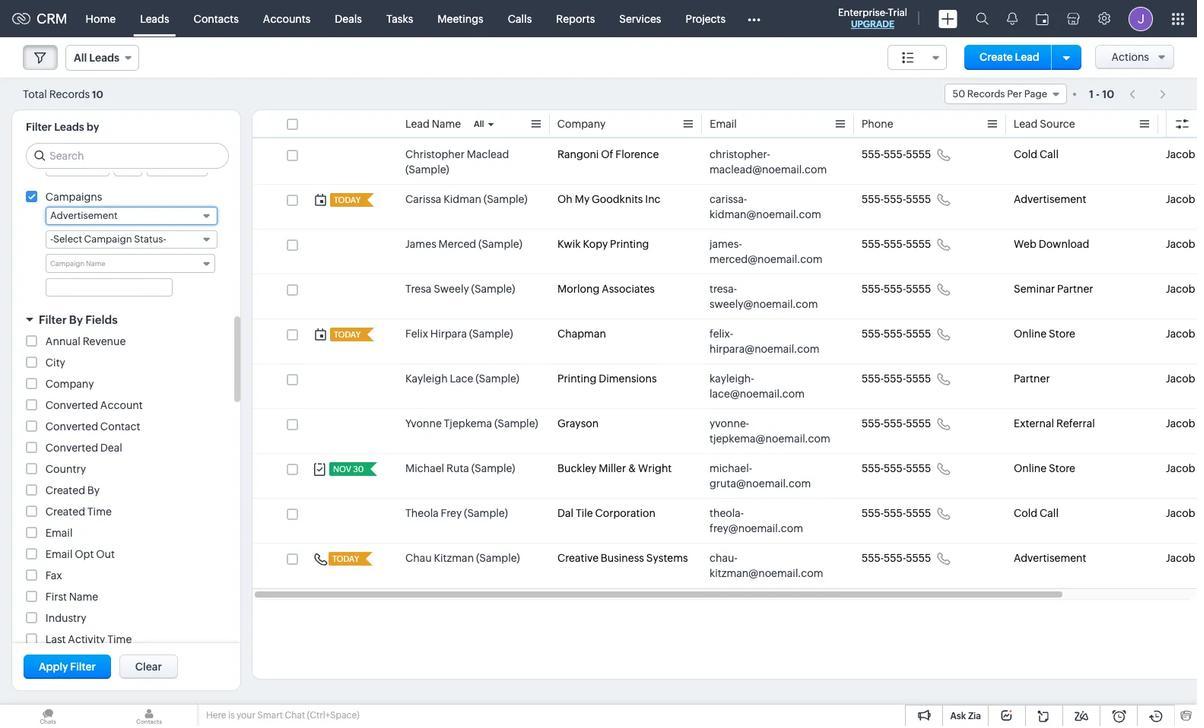 Task type: describe. For each thing, give the bounding box(es) containing it.
nov 30 link
[[330, 463, 366, 476]]

christopher
[[406, 148, 465, 161]]

theola
[[406, 508, 439, 520]]

cold for christopher- maclead@noemail.com
[[1014, 148, 1038, 161]]

50 records per page
[[953, 88, 1048, 100]]

create menu element
[[930, 0, 967, 37]]

tresa- sweely@noemail.com
[[710, 283, 819, 311]]

rangoni
[[558, 148, 599, 161]]

0 vertical spatial leads
[[140, 13, 169, 25]]

sweely@noemail.com
[[710, 298, 819, 311]]

meetings link
[[426, 0, 496, 37]]

accounts link
[[251, 0, 323, 37]]

activity
[[68, 634, 105, 646]]

crm
[[37, 11, 67, 27]]

calendar image
[[1037, 13, 1049, 25]]

555-555-5555 for kayleigh- lace@noemail.com
[[862, 373, 932, 385]]

555-555-5555 for michael- gruta@noemail.com
[[862, 463, 932, 475]]

(sample) for yvonne tjepkema (sample)
[[495, 418, 539, 430]]

(sample) for carissa kidman (sample)
[[484, 193, 528, 205]]

advertisement inside field
[[50, 210, 118, 221]]

your
[[237, 711, 256, 721]]

chapman
[[558, 328, 607, 340]]

lead for lead name
[[406, 118, 430, 130]]

dal
[[558, 508, 574, 520]]

555-555-5555 for carissa- kidman@noemail.com
[[862, 193, 932, 205]]

felix- hirpara@noemail.com
[[710, 328, 820, 355]]

is
[[228, 711, 235, 721]]

30
[[353, 465, 364, 474]]

online for michael- gruta@noemail.com
[[1014, 463, 1047, 475]]

jacob  for felix- hirpara@noemail.com
[[1167, 328, 1198, 340]]

annual
[[46, 336, 81, 348]]

all for all
[[474, 119, 484, 129]]

printing dimensions
[[558, 373, 657, 385]]

jacob for christopher- maclead@noemail.com
[[1167, 148, 1196, 161]]

felix- hirpara@noemail.com link
[[710, 326, 832, 357]]

jacob for theola- frey@noemail.com
[[1167, 508, 1196, 520]]

home
[[86, 13, 116, 25]]

total records 10
[[23, 88, 103, 100]]

signals element
[[998, 0, 1027, 37]]

converted contact
[[46, 421, 140, 433]]

leads for filter leads by
[[54, 121, 84, 133]]

kayleigh lace (sample) link
[[406, 371, 520, 387]]

theola frey (sample) link
[[406, 506, 508, 521]]

1 horizontal spatial -
[[1097, 88, 1101, 100]]

0 vertical spatial time
[[87, 506, 112, 518]]

5555 for yvonne- tjepkema@noemail.com
[[907, 418, 932, 430]]

revenue
[[83, 336, 126, 348]]

Other Modules field
[[738, 6, 771, 31]]

jacob for kayleigh- lace@noemail.com
[[1167, 373, 1196, 385]]

jacob  for yvonne- tjepkema@noemail.com
[[1167, 418, 1198, 430]]

created for created time
[[46, 506, 85, 518]]

50
[[953, 88, 966, 100]]

by
[[87, 121, 99, 133]]

-Select Campaign Status- field
[[46, 231, 218, 249]]

yvonne tjepkema (sample)
[[406, 418, 539, 430]]

5555 for chau- kitzman@noemail.com
[[907, 553, 932, 565]]

ask zia
[[951, 712, 982, 722]]

created by
[[46, 485, 100, 497]]

10 for 1 - 10
[[1103, 88, 1115, 100]]

size image
[[903, 51, 915, 65]]

Search text field
[[27, 144, 228, 168]]

industry
[[46, 613, 86, 625]]

tjepkema@noemail.com
[[710, 433, 831, 445]]

1 horizontal spatial company
[[558, 118, 606, 130]]

none field campaign name
[[46, 254, 215, 273]]

jacob for yvonne- tjepkema@noemail.com
[[1167, 418, 1196, 430]]

search image
[[976, 12, 989, 25]]

theola- frey@noemail.com
[[710, 508, 804, 535]]

apply
[[39, 661, 68, 674]]

michael ruta (sample) link
[[406, 461, 516, 476]]

1 - 10
[[1090, 88, 1115, 100]]

jacob for chau- kitzman@noemail.com
[[1167, 553, 1196, 565]]

chau kitzman (sample) link
[[406, 551, 520, 566]]

projects link
[[674, 0, 738, 37]]

carissa- kidman@noemail.com link
[[710, 192, 832, 222]]

tile
[[576, 508, 593, 520]]

store for michael- gruta@noemail.com
[[1049, 463, 1076, 475]]

(sample) for michael ruta (sample)
[[472, 463, 516, 475]]

created time
[[46, 506, 112, 518]]

1 vertical spatial printing
[[558, 373, 597, 385]]

frey@noemail.com
[[710, 523, 804, 535]]

5555 for christopher- maclead@noemail.com
[[907, 148, 932, 161]]

days field
[[147, 158, 208, 177]]

5555 for james- merced@noemail.com
[[907, 238, 932, 250]]

last activity time
[[46, 634, 132, 646]]

today link for carissa
[[330, 193, 362, 207]]

christopher- maclead@noemail.com
[[710, 148, 828, 176]]

jacob  for carissa- kidman@noemail.com
[[1167, 193, 1198, 205]]

michael-
[[710, 463, 753, 475]]

1 vertical spatial company
[[46, 378, 94, 390]]

seminar
[[1014, 283, 1056, 295]]

today for felix hirpara (sample)
[[334, 330, 361, 339]]

services
[[620, 13, 662, 25]]

created for created by
[[46, 485, 85, 497]]

cold call for theola- frey@noemail.com
[[1014, 508, 1059, 520]]

nov 30
[[333, 465, 364, 474]]

tresa- sweely@noemail.com link
[[710, 282, 832, 312]]

lace
[[450, 373, 474, 385]]

all for all leads
[[74, 52, 87, 64]]

first name
[[46, 591, 98, 604]]

corporation
[[595, 508, 656, 520]]

morlong
[[558, 283, 600, 295]]

filter for filter leads by
[[26, 121, 52, 133]]

in the last
[[50, 161, 94, 173]]

none field size
[[888, 45, 948, 70]]

kitzman
[[434, 553, 474, 565]]

carissa kidman (sample)
[[406, 193, 528, 205]]

creative
[[558, 553, 599, 565]]

fax
[[46, 570, 62, 582]]

kidman
[[444, 193, 482, 205]]

annual revenue
[[46, 336, 126, 348]]

enterprise-trial upgrade
[[839, 7, 908, 30]]

wright
[[639, 463, 672, 475]]

5555 for theola- frey@noemail.com
[[907, 508, 932, 520]]

(sample) for tresa sweely (sample)
[[472, 283, 515, 295]]

my
[[575, 193, 590, 205]]

filter inside button
[[70, 661, 96, 674]]

services link
[[608, 0, 674, 37]]

email opt out
[[46, 549, 115, 561]]

source
[[1041, 118, 1076, 130]]

in
[[50, 161, 59, 173]]

5555 for tresa- sweely@noemail.com
[[907, 283, 932, 295]]

merced
[[439, 238, 477, 250]]

florence
[[616, 148, 659, 161]]

jacob for tresa- sweely@noemail.com
[[1167, 283, 1196, 295]]

555-555-5555 for tresa- sweely@noemail.com
[[862, 283, 932, 295]]

home link
[[74, 0, 128, 37]]

jacob  for michael- gruta@noemail.com
[[1167, 463, 1198, 475]]

kayleigh-
[[710, 373, 755, 385]]

cold for theola- frey@noemail.com
[[1014, 508, 1038, 520]]

(sample) for christopher maclead (sample)
[[406, 164, 450, 176]]

buckley miller & wright
[[558, 463, 672, 475]]

jacob  for james- merced@noemail.com
[[1167, 238, 1198, 250]]

0 vertical spatial email
[[710, 118, 737, 130]]

555-555-5555 for james- merced@noemail.com
[[862, 238, 932, 250]]

all leads
[[74, 52, 119, 64]]

zia
[[969, 712, 982, 722]]

lead source
[[1014, 118, 1076, 130]]

per
[[1008, 88, 1023, 100]]



Task type: locate. For each thing, give the bounding box(es) containing it.
store down the external referral
[[1049, 463, 1076, 475]]

0 vertical spatial converted
[[46, 400, 98, 412]]

christopher- maclead@noemail.com link
[[710, 147, 832, 177]]

7 jacob  from the top
[[1167, 418, 1198, 430]]

by inside dropdown button
[[69, 314, 83, 327]]

filter
[[26, 121, 52, 133], [39, 314, 67, 327], [70, 661, 96, 674]]

opt
[[75, 549, 94, 561]]

0 horizontal spatial -
[[50, 234, 53, 245]]

1 vertical spatial call
[[1040, 508, 1059, 520]]

2 online store from the top
[[1014, 463, 1076, 475]]

6 jacob  from the top
[[1167, 373, 1198, 385]]

converted up "converted deal"
[[46, 421, 98, 433]]

(sample) right sweely
[[472, 283, 515, 295]]

meetings
[[438, 13, 484, 25]]

2 vertical spatial today link
[[329, 553, 361, 566]]

filter down total
[[26, 121, 52, 133]]

seminar partner
[[1014, 283, 1094, 295]]

10 5555 from the top
[[907, 553, 932, 565]]

4 5555 from the top
[[907, 283, 932, 295]]

1 jacob  from the top
[[1167, 148, 1198, 161]]

2 vertical spatial today
[[333, 555, 359, 564]]

1 horizontal spatial none field
[[888, 45, 948, 70]]

time down created by
[[87, 506, 112, 518]]

5555
[[907, 148, 932, 161], [907, 193, 932, 205], [907, 238, 932, 250], [907, 283, 932, 295], [907, 328, 932, 340], [907, 373, 932, 385], [907, 418, 932, 430], [907, 463, 932, 475], [907, 508, 932, 520], [907, 553, 932, 565]]

none field down trial
[[888, 45, 948, 70]]

50 Records Per Page field
[[945, 84, 1068, 104]]

7 jacob from the top
[[1167, 418, 1196, 430]]

2 store from the top
[[1049, 463, 1076, 475]]

1 vertical spatial cold call
[[1014, 508, 1059, 520]]

8 5555 from the top
[[907, 463, 932, 475]]

1 5555 from the top
[[907, 148, 932, 161]]

here is your smart chat (ctrl+space)
[[206, 711, 360, 721]]

lead right the create
[[1016, 51, 1040, 63]]

records up filter leads by
[[49, 88, 90, 100]]

2 vertical spatial email
[[46, 549, 73, 561]]

lace@noemail.com
[[710, 388, 805, 400]]

today link for felix
[[330, 328, 362, 342]]

(sample) right kidman
[[484, 193, 528, 205]]

by up annual revenue
[[69, 314, 83, 327]]

0 horizontal spatial 10
[[92, 89, 103, 100]]

partner right seminar
[[1058, 283, 1094, 295]]

555-555-5555 for felix- hirpara@noemail.com
[[862, 328, 932, 340]]

online store down the external referral
[[1014, 463, 1076, 475]]

None field
[[888, 45, 948, 70], [46, 254, 215, 273]]

call for christopher- maclead@noemail.com
[[1040, 148, 1059, 161]]

company
[[558, 118, 606, 130], [46, 378, 94, 390]]

0 horizontal spatial leads
[[54, 121, 84, 133]]

7 5555 from the top
[[907, 418, 932, 430]]

created down country
[[46, 485, 85, 497]]

- right 1
[[1097, 88, 1101, 100]]

today for chau kitzman (sample)
[[333, 555, 359, 564]]

kayleigh
[[406, 373, 448, 385]]

today link for chau
[[329, 553, 361, 566]]

10
[[1103, 88, 1115, 100], [92, 89, 103, 100]]

jacob  for kayleigh- lace@noemail.com
[[1167, 373, 1198, 385]]

9 jacob  from the top
[[1167, 508, 1198, 520]]

jacob  for tresa- sweely@noemail.com
[[1167, 283, 1198, 295]]

1 horizontal spatial by
[[87, 485, 100, 497]]

company down city
[[46, 378, 94, 390]]

felix hirpara (sample)
[[406, 328, 513, 340]]

leads right home
[[140, 13, 169, 25]]

chau- kitzman@noemail.com link
[[710, 551, 832, 581]]

yvonne- tjepkema@noemail.com
[[710, 418, 831, 445]]

kayleigh- lace@noemail.com link
[[710, 371, 832, 402]]

name for first name
[[69, 591, 98, 604]]

by for filter
[[69, 314, 83, 327]]

(sample) for james merced (sample)
[[479, 238, 523, 250]]

reports
[[557, 13, 595, 25]]

online for felix- hirpara@noemail.com
[[1014, 328, 1047, 340]]

online store
[[1014, 328, 1076, 340], [1014, 463, 1076, 475]]

1 vertical spatial online
[[1014, 463, 1047, 475]]

Advertisement field
[[46, 207, 218, 225]]

3 jacob from the top
[[1167, 238, 1196, 250]]

555-
[[862, 148, 884, 161], [884, 148, 907, 161], [862, 193, 884, 205], [884, 193, 907, 205], [862, 238, 884, 250], [884, 238, 907, 250], [862, 283, 884, 295], [884, 283, 907, 295], [862, 328, 884, 340], [884, 328, 907, 340], [862, 373, 884, 385], [884, 373, 907, 385], [862, 418, 884, 430], [884, 418, 907, 430], [862, 463, 884, 475], [884, 463, 907, 475], [862, 508, 884, 520], [884, 508, 907, 520], [862, 553, 884, 565], [884, 553, 907, 565]]

1 horizontal spatial leads
[[89, 52, 119, 64]]

5555 for felix- hirpara@noemail.com
[[907, 328, 932, 340]]

time right activity
[[108, 634, 132, 646]]

jacob for felix- hirpara@noemail.com
[[1167, 328, 1196, 340]]

converted for converted deal
[[46, 442, 98, 454]]

contacts image
[[101, 705, 197, 727]]

0 horizontal spatial printing
[[558, 373, 597, 385]]

row group containing christopher maclead (sample)
[[253, 140, 1198, 589]]

10 for total records 10
[[92, 89, 103, 100]]

store
[[1049, 328, 1076, 340], [1049, 463, 1076, 475]]

lead name
[[406, 118, 461, 130]]

1 call from the top
[[1040, 148, 1059, 161]]

10 jacob  from the top
[[1167, 553, 1198, 565]]

2 converted from the top
[[46, 421, 98, 433]]

jacob for michael- gruta@noemail.com
[[1167, 463, 1196, 475]]

0 vertical spatial company
[[558, 118, 606, 130]]

external
[[1014, 418, 1055, 430]]

all up "maclead"
[[474, 119, 484, 129]]

5555 for carissa- kidman@noemail.com
[[907, 193, 932, 205]]

tasks
[[387, 13, 413, 25]]

(sample) inside christopher maclead (sample)
[[406, 164, 450, 176]]

email down created time
[[46, 527, 73, 540]]

0 vertical spatial all
[[74, 52, 87, 64]]

1 vertical spatial advertisement
[[50, 210, 118, 221]]

(sample) right "ruta"
[[472, 463, 516, 475]]

james- merced@noemail.com link
[[710, 237, 832, 267]]

2 vertical spatial advertisement
[[1014, 553, 1087, 565]]

0 vertical spatial online store
[[1014, 328, 1076, 340]]

michael ruta (sample)
[[406, 463, 516, 475]]

hirpara@noemail.com
[[710, 343, 820, 355]]

lead for lead source
[[1014, 118, 1039, 130]]

0 vertical spatial partner
[[1058, 283, 1094, 295]]

0 vertical spatial printing
[[610, 238, 650, 250]]

1 cold call from the top
[[1014, 148, 1059, 161]]

4 jacob  from the top
[[1167, 283, 1198, 295]]

1 horizontal spatial records
[[968, 88, 1006, 100]]

0 vertical spatial call
[[1040, 148, 1059, 161]]

printing
[[610, 238, 650, 250], [558, 373, 597, 385]]

create menu image
[[939, 10, 958, 28]]

10 555-555-5555 from the top
[[862, 553, 932, 565]]

5 555-555-5555 from the top
[[862, 328, 932, 340]]

1 555-555-5555 from the top
[[862, 148, 932, 161]]

(sample) right merced
[[479, 238, 523, 250]]

records right 50
[[968, 88, 1006, 100]]

0 vertical spatial cold call
[[1014, 148, 1059, 161]]

kwik kopy printing
[[558, 238, 650, 250]]

0 vertical spatial today
[[334, 196, 361, 205]]

page
[[1025, 88, 1048, 100]]

partner up external
[[1014, 373, 1051, 385]]

of
[[601, 148, 614, 161]]

0 vertical spatial created
[[46, 485, 85, 497]]

(sample) right tjepkema
[[495, 418, 539, 430]]

filter leads by
[[26, 121, 99, 133]]

0 vertical spatial none field
[[888, 45, 948, 70]]

contacts link
[[182, 0, 251, 37]]

1 vertical spatial today
[[334, 330, 361, 339]]

(sample) down christopher
[[406, 164, 450, 176]]

external referral
[[1014, 418, 1096, 430]]

3 jacob  from the top
[[1167, 238, 1198, 250]]

0 vertical spatial today link
[[330, 193, 362, 207]]

1 vertical spatial by
[[87, 485, 100, 497]]

1 vertical spatial today link
[[330, 328, 362, 342]]

jacob  for christopher- maclead@noemail.com
[[1167, 148, 1198, 161]]

jacob  for chau- kitzman@noemail.com
[[1167, 553, 1198, 565]]

name right first
[[69, 591, 98, 604]]

online down seminar
[[1014, 328, 1047, 340]]

country
[[46, 463, 86, 476]]

in the last field
[[46, 158, 110, 177]]

advertisement
[[1014, 193, 1087, 205], [50, 210, 118, 221], [1014, 553, 1087, 565]]

campaigns
[[46, 191, 102, 203]]

5555 for kayleigh- lace@noemail.com
[[907, 373, 932, 385]]

0 horizontal spatial none field
[[46, 254, 215, 273]]

1 created from the top
[[46, 485, 85, 497]]

smart
[[258, 711, 283, 721]]

records inside field
[[968, 88, 1006, 100]]

dimensions
[[599, 373, 657, 385]]

name for lead name
[[432, 118, 461, 130]]

jacob for james- merced@noemail.com
[[1167, 238, 1196, 250]]

0 vertical spatial -
[[1097, 88, 1101, 100]]

printing up grayson
[[558, 373, 597, 385]]

theola-
[[710, 508, 744, 520]]

3 5555 from the top
[[907, 238, 932, 250]]

&
[[629, 463, 636, 475]]

carissa-
[[710, 193, 748, 205]]

1 horizontal spatial printing
[[610, 238, 650, 250]]

7 555-555-5555 from the top
[[862, 418, 932, 430]]

create lead
[[980, 51, 1040, 63]]

0 vertical spatial by
[[69, 314, 83, 327]]

online store down seminar partner
[[1014, 328, 1076, 340]]

profile image
[[1129, 6, 1154, 31]]

9 555-555-5555 from the top
[[862, 508, 932, 520]]

2 cold call from the top
[[1014, 508, 1059, 520]]

james- merced@noemail.com
[[710, 238, 823, 266]]

sweely
[[434, 283, 469, 295]]

2 online from the top
[[1014, 463, 1047, 475]]

1 horizontal spatial name
[[432, 118, 461, 130]]

0 vertical spatial name
[[432, 118, 461, 130]]

(sample) right lace
[[476, 373, 520, 385]]

navigation
[[1123, 83, 1175, 105]]

create lead button
[[965, 45, 1055, 70]]

projects
[[686, 13, 726, 25]]

6 jacob from the top
[[1167, 373, 1196, 385]]

clear
[[135, 661, 162, 674]]

leads for all leads
[[89, 52, 119, 64]]

1 vertical spatial filter
[[39, 314, 67, 327]]

4 555-555-5555 from the top
[[862, 283, 932, 295]]

by for created
[[87, 485, 100, 497]]

0 vertical spatial cold
[[1014, 148, 1038, 161]]

store for felix- hirpara@noemail.com
[[1049, 328, 1076, 340]]

upgrade
[[852, 19, 895, 30]]

lead for lead o
[[1167, 118, 1191, 130]]

grayson
[[558, 418, 599, 430]]

5 5555 from the top
[[907, 328, 932, 340]]

jacob  for theola- frey@noemail.com
[[1167, 508, 1198, 520]]

all inside all leads field
[[74, 52, 87, 64]]

name up christopher
[[432, 118, 461, 130]]

rangoni of florence
[[558, 148, 659, 161]]

call for theola- frey@noemail.com
[[1040, 508, 1059, 520]]

(sample) for kayleigh lace (sample)
[[476, 373, 520, 385]]

out
[[96, 549, 115, 561]]

All Leads field
[[65, 45, 139, 71]]

0 horizontal spatial by
[[69, 314, 83, 327]]

online store for felix- hirpara@noemail.com
[[1014, 328, 1076, 340]]

contacts
[[194, 13, 239, 25]]

2 vertical spatial leads
[[54, 121, 84, 133]]

1 horizontal spatial partner
[[1058, 283, 1094, 295]]

email
[[710, 118, 737, 130], [46, 527, 73, 540], [46, 549, 73, 561]]

leads left by
[[54, 121, 84, 133]]

search element
[[967, 0, 998, 37]]

signals image
[[1008, 12, 1018, 25]]

chau-
[[710, 553, 738, 565]]

10 inside total records 10
[[92, 89, 103, 100]]

2 call from the top
[[1040, 508, 1059, 520]]

account
[[100, 400, 143, 412]]

lead o
[[1167, 118, 1198, 130]]

inc
[[646, 193, 661, 205]]

2 vertical spatial filter
[[70, 661, 96, 674]]

(sample) right hirpara
[[469, 328, 513, 340]]

jacob for carissa- kidman@noemail.com
[[1167, 193, 1196, 205]]

all up total records 10
[[74, 52, 87, 64]]

6 555-555-5555 from the top
[[862, 373, 932, 385]]

5 jacob  from the top
[[1167, 328, 1198, 340]]

records for total
[[49, 88, 90, 100]]

0 horizontal spatial partner
[[1014, 373, 1051, 385]]

online
[[1014, 328, 1047, 340], [1014, 463, 1047, 475]]

- down campaigns
[[50, 234, 53, 245]]

lead up christopher
[[406, 118, 430, 130]]

2 created from the top
[[46, 506, 85, 518]]

1 online from the top
[[1014, 328, 1047, 340]]

filter down activity
[[70, 661, 96, 674]]

business
[[601, 553, 645, 565]]

9 jacob from the top
[[1167, 508, 1196, 520]]

online store for michael- gruta@noemail.com
[[1014, 463, 1076, 475]]

0 horizontal spatial records
[[49, 88, 90, 100]]

1 store from the top
[[1049, 328, 1076, 340]]

yvonne tjepkema (sample) link
[[406, 416, 539, 432]]

accounts
[[263, 13, 311, 25]]

james-
[[710, 238, 743, 250]]

2 cold from the top
[[1014, 508, 1038, 520]]

1 vertical spatial partner
[[1014, 373, 1051, 385]]

None text field
[[46, 279, 172, 296]]

cold call for christopher- maclead@noemail.com
[[1014, 148, 1059, 161]]

records for 50
[[968, 88, 1006, 100]]

crm link
[[12, 11, 67, 27]]

1 vertical spatial time
[[108, 634, 132, 646]]

0 vertical spatial store
[[1049, 328, 1076, 340]]

2 horizontal spatial leads
[[140, 13, 169, 25]]

converted up country
[[46, 442, 98, 454]]

lead left o
[[1167, 118, 1191, 130]]

miller
[[599, 463, 626, 475]]

1 vertical spatial name
[[69, 591, 98, 604]]

leads down home
[[89, 52, 119, 64]]

(sample) for felix hirpara (sample)
[[469, 328, 513, 340]]

3 555-555-5555 from the top
[[862, 238, 932, 250]]

(sample) right frey
[[464, 508, 508, 520]]

5555 for michael- gruta@noemail.com
[[907, 463, 932, 475]]

555-555-5555 for christopher- maclead@noemail.com
[[862, 148, 932, 161]]

email up fax
[[46, 549, 73, 561]]

10 right 1
[[1103, 88, 1115, 100]]

filter up the annual
[[39, 314, 67, 327]]

leads
[[140, 13, 169, 25], [89, 52, 119, 64], [54, 121, 84, 133]]

company up 'rangoni'
[[558, 118, 606, 130]]

carissa kidman (sample) link
[[406, 192, 528, 207]]

1 horizontal spatial 10
[[1103, 88, 1115, 100]]

6 5555 from the top
[[907, 373, 932, 385]]

maclead
[[467, 148, 509, 161]]

1 vertical spatial email
[[46, 527, 73, 540]]

1 vertical spatial created
[[46, 506, 85, 518]]

chau kitzman (sample)
[[406, 553, 520, 565]]

printing right kopy
[[610, 238, 650, 250]]

by
[[69, 314, 83, 327], [87, 485, 100, 497]]

profile element
[[1120, 0, 1163, 37]]

online down external
[[1014, 463, 1047, 475]]

555-555-5555 for chau- kitzman@noemail.com
[[862, 553, 932, 565]]

1 vertical spatial online store
[[1014, 463, 1076, 475]]

(sample) right kitzman
[[476, 553, 520, 565]]

2 5555 from the top
[[907, 193, 932, 205]]

2 jacob from the top
[[1167, 193, 1196, 205]]

systems
[[647, 553, 688, 565]]

0 vertical spatial online
[[1014, 328, 1047, 340]]

kitzman@noemail.com
[[710, 568, 824, 580]]

yvonne- tjepkema@noemail.com link
[[710, 416, 832, 447]]

row group
[[253, 140, 1198, 589]]

1 vertical spatial store
[[1049, 463, 1076, 475]]

(sample) for theola frey (sample)
[[464, 508, 508, 520]]

leads inside field
[[89, 52, 119, 64]]

tresa sweely (sample)
[[406, 283, 515, 295]]

1 vertical spatial cold
[[1014, 508, 1038, 520]]

5 jacob from the top
[[1167, 328, 1196, 340]]

4 jacob from the top
[[1167, 283, 1196, 295]]

10 up by
[[92, 89, 103, 100]]

filter for filter by fields
[[39, 314, 67, 327]]

1 horizontal spatial all
[[474, 119, 484, 129]]

1 online store from the top
[[1014, 328, 1076, 340]]

filter inside dropdown button
[[39, 314, 67, 327]]

8 jacob from the top
[[1167, 463, 1196, 475]]

555-555-5555 for theola- frey@noemail.com
[[862, 508, 932, 520]]

carissa- kidman@noemail.com
[[710, 193, 822, 221]]

555-555-5555
[[862, 148, 932, 161], [862, 193, 932, 205], [862, 238, 932, 250], [862, 283, 932, 295], [862, 328, 932, 340], [862, 373, 932, 385], [862, 418, 932, 430], [862, 463, 932, 475], [862, 508, 932, 520], [862, 553, 932, 565]]

8 jacob  from the top
[[1167, 463, 1198, 475]]

chats image
[[0, 705, 96, 727]]

store down seminar partner
[[1049, 328, 1076, 340]]

1 vertical spatial leads
[[89, 52, 119, 64]]

1 cold from the top
[[1014, 148, 1038, 161]]

0 vertical spatial filter
[[26, 121, 52, 133]]

1 converted from the top
[[46, 400, 98, 412]]

0 vertical spatial advertisement
[[1014, 193, 1087, 205]]

converted for converted contact
[[46, 421, 98, 433]]

0 horizontal spatial company
[[46, 378, 94, 390]]

none field down -select campaign status- field
[[46, 254, 215, 273]]

8 555-555-5555 from the top
[[862, 463, 932, 475]]

tasks link
[[374, 0, 426, 37]]

email up christopher-
[[710, 118, 737, 130]]

0 horizontal spatial name
[[69, 591, 98, 604]]

555-555-5555 for yvonne- tjepkema@noemail.com
[[862, 418, 932, 430]]

select
[[53, 234, 82, 245]]

today for carissa kidman (sample)
[[334, 196, 361, 205]]

9 5555 from the top
[[907, 508, 932, 520]]

Campaign Name text field
[[50, 257, 196, 269]]

10 jacob from the top
[[1167, 553, 1196, 565]]

1 jacob from the top
[[1167, 148, 1196, 161]]

converted up converted contact
[[46, 400, 98, 412]]

(sample) for chau kitzman (sample)
[[476, 553, 520, 565]]

felix-
[[710, 328, 734, 340]]

2 jacob  from the top
[[1167, 193, 1198, 205]]

advertisement for oh my goodknits inc
[[1014, 193, 1087, 205]]

deal
[[100, 442, 122, 454]]

1 vertical spatial none field
[[46, 254, 215, 273]]

lead down page
[[1014, 118, 1039, 130]]

1 vertical spatial converted
[[46, 421, 98, 433]]

by up created time
[[87, 485, 100, 497]]

- inside -select campaign status- field
[[50, 234, 53, 245]]

1 vertical spatial -
[[50, 234, 53, 245]]

enterprise-
[[839, 7, 889, 18]]

converted for converted account
[[46, 400, 98, 412]]

buckley
[[558, 463, 597, 475]]

1 vertical spatial all
[[474, 119, 484, 129]]

0 horizontal spatial all
[[74, 52, 87, 64]]

lead inside button
[[1016, 51, 1040, 63]]

advertisement for creative business systems
[[1014, 553, 1087, 565]]

felix hirpara (sample) link
[[406, 326, 513, 342]]

2 vertical spatial converted
[[46, 442, 98, 454]]

creative business systems
[[558, 553, 688, 565]]

3 converted from the top
[[46, 442, 98, 454]]

created down created by
[[46, 506, 85, 518]]

2 555-555-5555 from the top
[[862, 193, 932, 205]]



Task type: vqa. For each thing, say whether or not it's contained in the screenshot.


